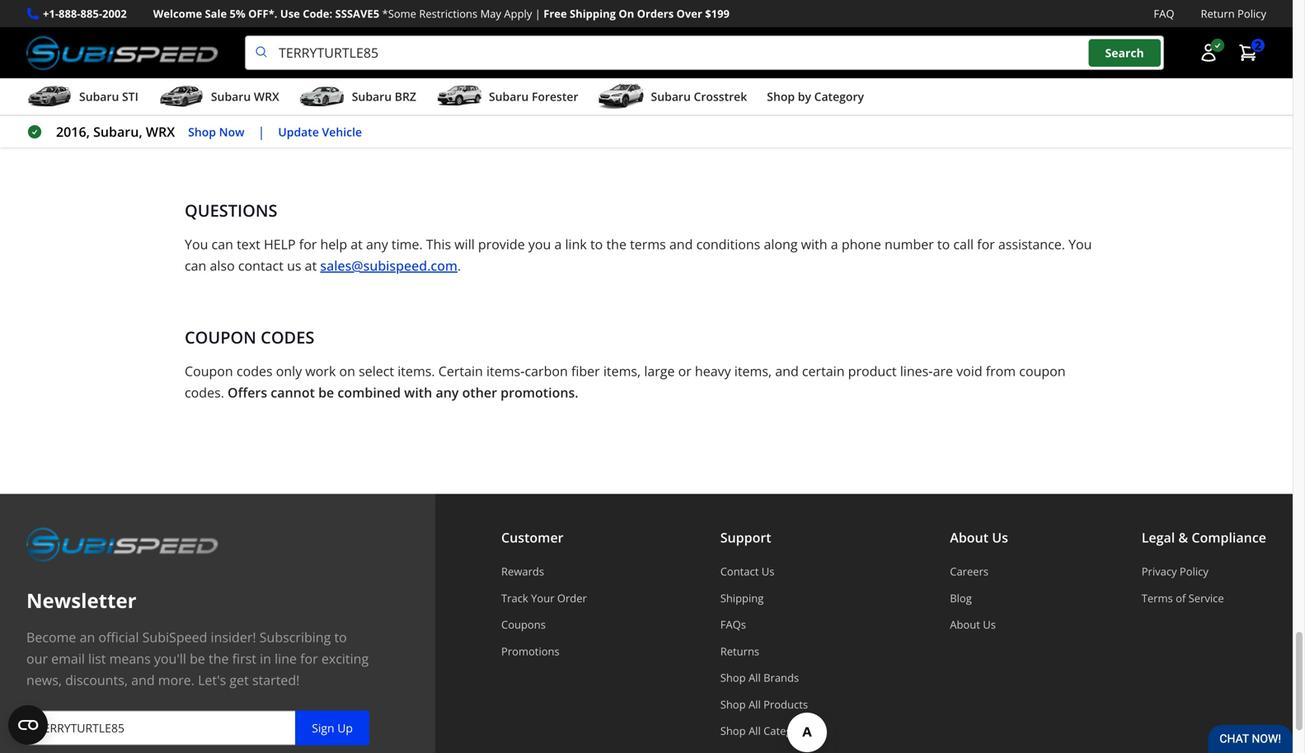 Task type: vqa. For each thing, say whether or not it's contained in the screenshot.
JDM Station Manual Transmission Shifter Trim (Gloss Black with Red Lettering) - 2015-2021 Subaru WRX IMAGE
no



Task type: locate. For each thing, give the bounding box(es) containing it.
0 vertical spatial be
[[318, 384, 334, 402]]

1 vertical spatial policy
[[1180, 565, 1209, 579]]

0 vertical spatial can
[[212, 236, 233, 253]]

for
[[299, 236, 317, 253], [977, 236, 995, 253], [300, 650, 318, 668]]

the left terms
[[607, 236, 627, 253]]

| right 'now'
[[258, 123, 265, 141]]

news,
[[26, 672, 62, 690]]

and right terms
[[670, 236, 693, 253]]

2016,
[[56, 123, 90, 141]]

for right line
[[300, 650, 318, 668]]

with right along
[[801, 236, 828, 253]]

the up let's
[[209, 650, 229, 668]]

shop down the returns on the bottom right of page
[[721, 671, 746, 686]]

use
[[280, 6, 300, 21]]

be up let's
[[190, 650, 205, 668]]

1 horizontal spatial you
[[1069, 236, 1092, 253]]

any up sales@subispeed.com link at the left of page
[[366, 236, 388, 253]]

the inside you can text help for help at any time. this will provide you a link to the terms and conditions along with a phone number to call for assistance. you can also contact us at
[[607, 236, 627, 253]]

0 horizontal spatial you
[[185, 236, 208, 253]]

legal & compliance
[[1142, 529, 1267, 547]]

select
[[359, 363, 394, 380]]

in
[[260, 650, 271, 668]]

void
[[957, 363, 983, 380]]

promotions link
[[501, 644, 587, 659]]

a left link
[[555, 236, 562, 253]]

0 vertical spatial subispeed logo image
[[26, 36, 219, 70]]

| left free
[[535, 6, 541, 21]]

contact us link
[[721, 565, 817, 579]]

2 vertical spatial us
[[983, 618, 996, 633]]

0 vertical spatial and
[[670, 236, 693, 253]]

1 subispeed logo image from the top
[[26, 36, 219, 70]]

subaru for subaru sti
[[79, 89, 119, 104]]

subaru left sti
[[79, 89, 119, 104]]

1 horizontal spatial policy
[[1238, 6, 1267, 21]]

a subaru wrx thumbnail image image
[[158, 84, 204, 109]]

1 vertical spatial at
[[305, 257, 317, 275]]

0 vertical spatial us
[[992, 529, 1009, 547]]

2 a from the left
[[831, 236, 838, 253]]

1 vertical spatial be
[[190, 650, 205, 668]]

brands
[[764, 671, 799, 686]]

0 horizontal spatial a
[[555, 236, 562, 253]]

1 vertical spatial can
[[185, 257, 206, 275]]

cannot
[[271, 384, 315, 402]]

all left the brands on the bottom right of the page
[[749, 671, 761, 686]]

a subaru forester thumbnail image image
[[436, 84, 482, 109]]

subaru inside dropdown button
[[651, 89, 691, 104]]

for right call
[[977, 236, 995, 253]]

at right help
[[351, 236, 363, 253]]

to left call
[[938, 236, 950, 253]]

and inside coupon codes only work on select items. certain items‒carbon fiber items, large or heavy items, and certain product lines‒are void from coupon codes.
[[775, 363, 799, 380]]

0 vertical spatial about us
[[950, 529, 1009, 547]]

faq
[[1154, 6, 1175, 21]]

careers link
[[950, 565, 1009, 579]]

subaru inside "dropdown button"
[[489, 89, 529, 104]]

items, right the fiber
[[604, 363, 641, 380]]

2016, subaru, wrx
[[56, 123, 175, 141]]

sign up
[[312, 721, 353, 737]]

3 all from the top
[[749, 724, 761, 739]]

1 vertical spatial the
[[209, 650, 229, 668]]

+1-
[[43, 6, 59, 21]]

0 horizontal spatial shipping
[[570, 6, 616, 21]]

us
[[287, 257, 301, 275]]

to inside become an official subispeed insider! subscribing to our email list means you'll be the first in line for exciting news, discounts, and more. let's get started!
[[334, 629, 347, 647]]

1 horizontal spatial to
[[590, 236, 603, 253]]

1 vertical spatial about
[[950, 618, 981, 633]]

terms of service
[[1142, 591, 1224, 606]]

items, right heavy
[[735, 363, 772, 380]]

1 vertical spatial about us
[[950, 618, 996, 633]]

become
[[26, 629, 76, 647]]

0 horizontal spatial any
[[366, 236, 388, 253]]

careers
[[950, 565, 989, 579]]

1 a from the left
[[555, 236, 562, 253]]

shop down shop all products
[[721, 724, 746, 739]]

Enter your email text field
[[26, 711, 369, 746]]

for inside become an official subispeed insider! subscribing to our email list means you'll be the first in line for exciting news, discounts, and more. let's get started!
[[300, 650, 318, 668]]

subispeed logo image down 2002 on the left top of the page
[[26, 36, 219, 70]]

0 horizontal spatial with
[[404, 384, 432, 402]]

forester
[[532, 89, 579, 104]]

1 vertical spatial and
[[775, 363, 799, 380]]

and down means
[[131, 672, 155, 690]]

wrx
[[254, 89, 279, 104], [146, 123, 175, 141]]

subispeed logo image
[[26, 36, 219, 70], [26, 528, 219, 562]]

link
[[565, 236, 587, 253]]

shop inside dropdown button
[[767, 89, 795, 104]]

2 all from the top
[[749, 698, 761, 712]]

0 horizontal spatial and
[[131, 672, 155, 690]]

subaru crosstrek
[[651, 89, 747, 104]]

heavy
[[695, 363, 731, 380]]

subispeed logo image up newsletter
[[26, 528, 219, 562]]

with down items.
[[404, 384, 432, 402]]

2 subispeed logo image from the top
[[26, 528, 219, 562]]

us down blog link
[[983, 618, 996, 633]]

1 vertical spatial all
[[749, 698, 761, 712]]

1 vertical spatial us
[[762, 565, 775, 579]]

brz
[[395, 89, 416, 104]]

0 horizontal spatial wrx
[[146, 123, 175, 141]]

2 vertical spatial all
[[749, 724, 761, 739]]

1 horizontal spatial with
[[801, 236, 828, 253]]

shop down shop all brands
[[721, 698, 746, 712]]

work
[[305, 363, 336, 380]]

us for about us link
[[983, 618, 996, 633]]

2 horizontal spatial and
[[775, 363, 799, 380]]

the inside become an official subispeed insider! subscribing to our email list means you'll be the first in line for exciting news, discounts, and more. let's get started!
[[209, 650, 229, 668]]

1 horizontal spatial at
[[351, 236, 363, 253]]

free
[[544, 6, 567, 21]]

0 vertical spatial about
[[950, 529, 989, 547]]

us up careers 'link'
[[992, 529, 1009, 547]]

subaru forester
[[489, 89, 579, 104]]

0 vertical spatial with
[[801, 236, 828, 253]]

at right us
[[305, 257, 317, 275]]

0 vertical spatial all
[[749, 671, 761, 686]]

you down questions
[[185, 236, 208, 253]]

subaru left forester
[[489, 89, 529, 104]]

1 all from the top
[[749, 671, 761, 686]]

terms
[[1142, 591, 1173, 606]]

1 horizontal spatial the
[[607, 236, 627, 253]]

1 horizontal spatial any
[[436, 384, 459, 402]]

update vehicle button
[[278, 123, 362, 141]]

fiber
[[572, 363, 600, 380]]

welcome
[[153, 6, 202, 21]]

1 horizontal spatial and
[[670, 236, 693, 253]]

us up shipping link
[[762, 565, 775, 579]]

0 vertical spatial the
[[607, 236, 627, 253]]

conditions
[[697, 236, 761, 253]]

+1-888-885-2002 link
[[43, 5, 127, 22]]

shop all products
[[721, 698, 808, 712]]

0 horizontal spatial be
[[190, 650, 205, 668]]

1 horizontal spatial a
[[831, 236, 838, 253]]

order
[[557, 591, 587, 606]]

any
[[366, 236, 388, 253], [436, 384, 459, 402]]

subaru right a subaru crosstrek thumbnail image
[[651, 89, 691, 104]]

1 vertical spatial |
[[258, 123, 265, 141]]

the
[[607, 236, 627, 253], [209, 650, 229, 668]]

1 vertical spatial any
[[436, 384, 459, 402]]

about down blog
[[950, 618, 981, 633]]

to up exciting
[[334, 629, 347, 647]]

*some
[[382, 6, 416, 21]]

wrx up update
[[254, 89, 279, 104]]

all down shop all products
[[749, 724, 761, 739]]

a left phone
[[831, 236, 838, 253]]

customer
[[501, 529, 564, 547]]

2 about from the top
[[950, 618, 981, 633]]

rewards link
[[501, 565, 587, 579]]

subaru for subaru brz
[[352, 89, 392, 104]]

0 vertical spatial shipping
[[570, 6, 616, 21]]

2 about us from the top
[[950, 618, 996, 633]]

1 vertical spatial subispeed logo image
[[26, 528, 219, 562]]

subaru sti button
[[26, 82, 138, 115]]

your
[[531, 591, 555, 606]]

about us up careers 'link'
[[950, 529, 1009, 547]]

0 horizontal spatial to
[[334, 629, 347, 647]]

shop all categories link
[[721, 724, 817, 739]]

1 about from the top
[[950, 529, 989, 547]]

code:
[[303, 6, 333, 21]]

you'll
[[154, 650, 186, 668]]

2 vertical spatial and
[[131, 672, 155, 690]]

0 horizontal spatial |
[[258, 123, 265, 141]]

welcome sale 5% off*. use code: sssave5 *some restrictions may apply | free shipping on orders over $199
[[153, 6, 730, 21]]

vehicle
[[322, 124, 362, 140]]

subaru left brz
[[352, 89, 392, 104]]

all for brands
[[749, 671, 761, 686]]

privacy
[[1142, 565, 1177, 579]]

shipping left on
[[570, 6, 616, 21]]

about up careers
[[950, 529, 989, 547]]

sales@subispeed.com
[[320, 257, 458, 275]]

subaru brz
[[352, 89, 416, 104]]

us for contact us link on the bottom of page
[[762, 565, 775, 579]]

apply
[[504, 6, 532, 21]]

subaru inside dropdown button
[[211, 89, 251, 104]]

2 subaru from the left
[[211, 89, 251, 104]]

an
[[80, 629, 95, 647]]

about us down blog link
[[950, 618, 996, 633]]

0 vertical spatial any
[[366, 236, 388, 253]]

0 vertical spatial |
[[535, 6, 541, 21]]

support
[[721, 529, 772, 547]]

promotions
[[501, 644, 560, 659]]

you right assistance.
[[1069, 236, 1092, 253]]

wrx down the a subaru wrx thumbnail image
[[146, 123, 175, 141]]

shop for shop by category
[[767, 89, 795, 104]]

coupons
[[501, 618, 546, 633]]

5 subaru from the left
[[651, 89, 691, 104]]

rewards
[[501, 565, 544, 579]]

0 horizontal spatial policy
[[1180, 565, 1209, 579]]

0 horizontal spatial items,
[[604, 363, 641, 380]]

items,
[[604, 363, 641, 380], [735, 363, 772, 380]]

shop by category
[[767, 89, 864, 104]]

3 subaru from the left
[[352, 89, 392, 104]]

shop left by
[[767, 89, 795, 104]]

be down work
[[318, 384, 334, 402]]

a
[[555, 236, 562, 253], [831, 236, 838, 253]]

and left "certain"
[[775, 363, 799, 380]]

1 horizontal spatial wrx
[[254, 89, 279, 104]]

a subaru sti thumbnail image image
[[26, 84, 73, 109]]

to right link
[[590, 236, 603, 253]]

certain
[[439, 363, 483, 380]]

subaru up 'now'
[[211, 89, 251, 104]]

all for categories
[[749, 724, 761, 739]]

policy up terms of service link
[[1180, 565, 1209, 579]]

0 horizontal spatial the
[[209, 650, 229, 668]]

0 horizontal spatial can
[[185, 257, 206, 275]]

policy up 2 on the right top
[[1238, 6, 1267, 21]]

shop left 'now'
[[188, 124, 216, 140]]

0 vertical spatial policy
[[1238, 6, 1267, 21]]

search input field
[[245, 36, 1165, 70]]

1 horizontal spatial shipping
[[721, 591, 764, 606]]

blog link
[[950, 591, 1009, 606]]

policy
[[1238, 6, 1267, 21], [1180, 565, 1209, 579]]

1 subaru from the left
[[79, 89, 119, 104]]

shop all brands
[[721, 671, 799, 686]]

all down shop all brands
[[749, 698, 761, 712]]

1 vertical spatial shipping
[[721, 591, 764, 606]]

shipping down contact
[[721, 591, 764, 606]]

1 horizontal spatial items,
[[735, 363, 772, 380]]

list
[[88, 650, 106, 668]]

only
[[276, 363, 302, 380]]

4 subaru from the left
[[489, 89, 529, 104]]

subaru for subaru wrx
[[211, 89, 251, 104]]

0 vertical spatial wrx
[[254, 89, 279, 104]]

can left also at the top left of the page
[[185, 257, 206, 275]]

coupon
[[185, 326, 256, 349]]

1 you from the left
[[185, 236, 208, 253]]

subaru crosstrek button
[[598, 82, 747, 115]]

any down 'certain' at the left
[[436, 384, 459, 402]]

from
[[986, 363, 1016, 380]]

phone
[[842, 236, 882, 253]]

1 horizontal spatial be
[[318, 384, 334, 402]]

for up us
[[299, 236, 317, 253]]

with
[[801, 236, 828, 253], [404, 384, 432, 402]]

terms
[[630, 236, 666, 253]]

can up also at the top left of the page
[[212, 236, 233, 253]]

5%
[[230, 6, 246, 21]]



Task type: describe. For each thing, give the bounding box(es) containing it.
+1-888-885-2002
[[43, 6, 127, 21]]

faq link
[[1154, 5, 1175, 22]]

1 items, from the left
[[604, 363, 641, 380]]

contact us
[[721, 565, 775, 579]]

policy for privacy policy
[[1180, 565, 1209, 579]]

promotions.
[[501, 384, 579, 402]]

subaru brz button
[[299, 82, 416, 115]]

may
[[480, 6, 501, 21]]

or
[[678, 363, 692, 380]]

with inside you can text help for help at any time. this will provide you a link to the terms and conditions along with a phone number to call for assistance. you can also contact us at
[[801, 236, 828, 253]]

subaru for subaru forester
[[489, 89, 529, 104]]

all for products
[[749, 698, 761, 712]]

certain
[[802, 363, 845, 380]]

shipping link
[[721, 591, 817, 606]]

shop for shop now
[[188, 124, 216, 140]]

lines‒are
[[900, 363, 953, 380]]

by
[[798, 89, 811, 104]]

categories
[[764, 724, 817, 739]]

returns
[[721, 644, 760, 659]]

search
[[1106, 45, 1145, 61]]

coupon
[[1020, 363, 1066, 380]]

coupon codes
[[185, 326, 315, 349]]

&
[[1179, 529, 1189, 547]]

product
[[848, 363, 897, 380]]

search button
[[1089, 39, 1161, 67]]

this
[[426, 236, 451, 253]]

0 vertical spatial at
[[351, 236, 363, 253]]

coupons link
[[501, 618, 587, 633]]

sti
[[122, 89, 138, 104]]

about us link
[[950, 618, 1009, 633]]

2 items, from the left
[[735, 363, 772, 380]]

discounts,
[[65, 672, 128, 690]]

1 vertical spatial with
[[404, 384, 432, 402]]

sign
[[312, 721, 335, 737]]

returns link
[[721, 644, 817, 659]]

service
[[1189, 591, 1224, 606]]

button image
[[1199, 43, 1219, 63]]

also
[[210, 257, 235, 275]]

a subaru brz thumbnail image image
[[299, 84, 345, 109]]

sign up button
[[295, 711, 369, 746]]

any inside you can text help for help at any time. this will provide you a link to the terms and conditions along with a phone number to call for assistance. you can also contact us at
[[366, 236, 388, 253]]

1 about us from the top
[[950, 529, 1009, 547]]

policy for return policy
[[1238, 6, 1267, 21]]

exciting
[[322, 650, 369, 668]]

now
[[219, 124, 245, 140]]

started!
[[252, 672, 300, 690]]

you
[[529, 236, 551, 253]]

update vehicle
[[278, 124, 362, 140]]

crosstrek
[[694, 89, 747, 104]]

shop for shop all brands
[[721, 671, 746, 686]]

1 vertical spatial wrx
[[146, 123, 175, 141]]

our
[[26, 650, 48, 668]]

return policy link
[[1201, 5, 1267, 22]]

be inside become an official subispeed insider! subscribing to our email list means you'll be the first in line for exciting news, discounts, and more. let's get started!
[[190, 650, 205, 668]]

$199
[[705, 6, 730, 21]]

and inside become an official subispeed insider! subscribing to our email list means you'll be the first in line for exciting news, discounts, and more. let's get started!
[[131, 672, 155, 690]]

2 horizontal spatial to
[[938, 236, 950, 253]]

2002
[[102, 6, 127, 21]]

restrictions
[[419, 6, 478, 21]]

more.
[[158, 672, 195, 690]]

blog
[[950, 591, 972, 606]]

contact
[[238, 257, 284, 275]]

questions
[[185, 199, 278, 222]]

call
[[954, 236, 974, 253]]

track
[[501, 591, 528, 606]]

885-
[[80, 6, 102, 21]]

1 horizontal spatial |
[[535, 6, 541, 21]]

shop now
[[188, 124, 245, 140]]

privacy policy link
[[1142, 565, 1267, 579]]

a subaru crosstrek thumbnail image image
[[598, 84, 645, 109]]

terms of service link
[[1142, 591, 1267, 606]]

coupon codes only work on select items. certain items‒carbon fiber items, large or heavy items, and certain product lines‒are void from coupon codes.
[[185, 363, 1066, 402]]

off*.
[[248, 6, 278, 21]]

shop for shop all products
[[721, 698, 746, 712]]

get
[[230, 672, 249, 690]]

and inside you can text help for help at any time. this will provide you a link to the terms and conditions along with a phone number to call for assistance. you can also contact us at
[[670, 236, 693, 253]]

line
[[275, 650, 297, 668]]

shop for shop all categories
[[721, 724, 746, 739]]

privacy policy
[[1142, 565, 1209, 579]]

large
[[644, 363, 675, 380]]

subispeed
[[142, 629, 207, 647]]

over
[[677, 6, 703, 21]]

faqs link
[[721, 618, 817, 633]]

time.
[[392, 236, 423, 253]]

open widget image
[[8, 706, 48, 746]]

0 horizontal spatial at
[[305, 257, 317, 275]]

subaru for subaru crosstrek
[[651, 89, 691, 104]]

1 horizontal spatial can
[[212, 236, 233, 253]]

update
[[278, 124, 319, 140]]

.
[[458, 257, 461, 275]]

sssave5
[[335, 6, 380, 21]]

newsletter
[[26, 588, 137, 615]]

wrx inside dropdown button
[[254, 89, 279, 104]]

codes
[[261, 326, 315, 349]]

coupon
[[185, 363, 233, 380]]

subaru,
[[93, 123, 142, 141]]

let's
[[198, 672, 226, 690]]

number
[[885, 236, 934, 253]]

become an official subispeed insider! subscribing to our email list means you'll be the first in line for exciting news, discounts, and more. let's get started!
[[26, 629, 369, 690]]

offers
[[228, 384, 267, 402]]

official
[[98, 629, 139, 647]]

up
[[338, 721, 353, 737]]

compliance
[[1192, 529, 1267, 547]]

2 you from the left
[[1069, 236, 1092, 253]]



